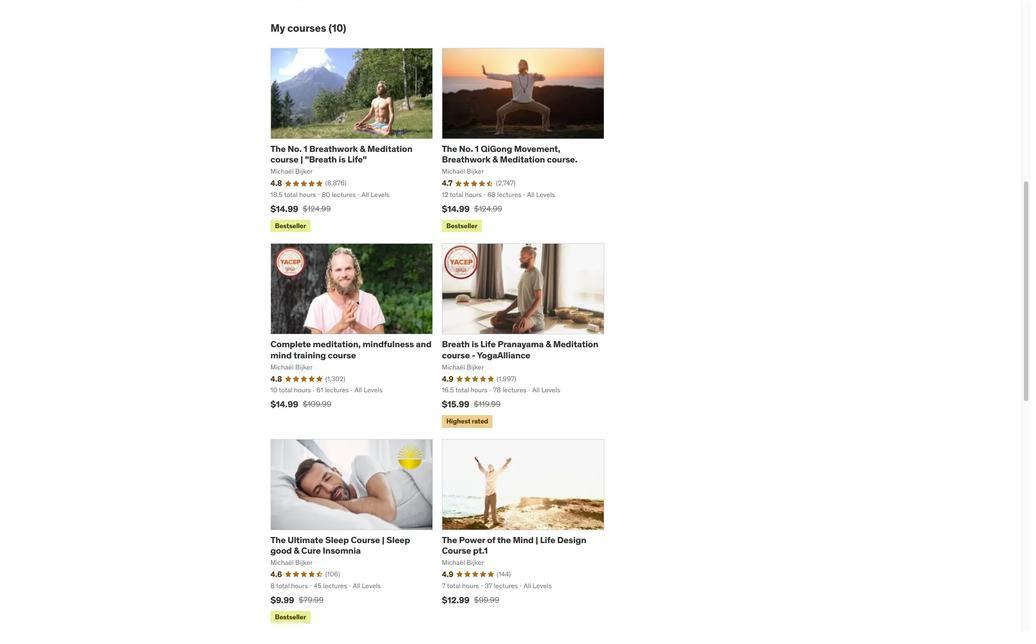 Task type: describe. For each thing, give the bounding box(es) containing it.
the for the no. 1 breathwork & meditation course | "breath is life"
[[271, 143, 286, 154]]

training
[[294, 349, 326, 361]]

10 total hours
[[271, 386, 311, 394]]

michaël inside 'complete meditation, mindfulness and mind training course michaël bijker'
[[271, 363, 294, 371]]

78 lectures
[[493, 386, 527, 394]]

"breath
[[305, 154, 337, 165]]

all levels for the ultimate sleep course | sleep good & cure insomnia
[[353, 582, 381, 590]]

qigong
[[481, 143, 512, 154]]

highest rated
[[447, 417, 488, 426]]

course for meditation,
[[328, 349, 356, 361]]

lectures for breath is life pranayama & meditation course  - yogaalliance
[[503, 386, 527, 394]]

hours for the no. 1 qigong movement, breathwork & meditation course.
[[465, 190, 482, 199]]

bijker inside the no. 1 qigong movement, breathwork & meditation course. michaël bijker
[[467, 167, 484, 176]]

levels for breath is life pranayama & meditation course  - yogaalliance
[[542, 386, 561, 394]]

no. for breathwork
[[288, 143, 302, 154]]

45 lectures
[[314, 582, 347, 590]]

78
[[493, 386, 501, 394]]

$15.99 $119.99
[[442, 399, 501, 410]]

my
[[271, 21, 285, 35]]

power
[[459, 534, 485, 546]]

hours for breath is life pranayama & meditation course  - yogaalliance
[[471, 386, 488, 394]]

bijker inside 'complete meditation, mindfulness and mind training course michaël bijker'
[[295, 363, 313, 371]]

4.7
[[442, 178, 453, 188]]

37 lectures
[[485, 582, 518, 590]]

61
[[317, 386, 323, 394]]

meditation,
[[313, 339, 361, 350]]

course inside the power of the mind  | life design course pt.1 michaël bijker
[[442, 545, 471, 556]]

cure
[[301, 545, 321, 556]]

bijker inside breath is life pranayama & meditation course  - yogaalliance michaël bijker
[[467, 363, 484, 371]]

37
[[485, 582, 493, 590]]

7
[[442, 582, 446, 590]]

68 lectures
[[488, 190, 522, 199]]

68
[[488, 190, 496, 199]]

$14.99 $124.99 for course
[[271, 203, 331, 214]]

of
[[487, 534, 496, 546]]

61 lectures
[[317, 386, 349, 394]]

levels for the no. 1 qigong movement, breathwork & meditation course.
[[536, 190, 555, 199]]

80
[[322, 190, 330, 199]]

the
[[498, 534, 511, 546]]

| inside the no. 1 breathwork & meditation course | "breath is life" michaël bijker
[[301, 154, 303, 165]]

-
[[472, 349, 476, 361]]

(1,302)
[[326, 375, 346, 383]]

12
[[442, 190, 449, 199]]

all levels for the no. 1 breathwork & meditation course | "breath is life"
[[362, 190, 390, 199]]

lectures for the ultimate sleep course | sleep good & cure insomnia
[[323, 582, 347, 590]]

18.5 total hours
[[271, 190, 316, 199]]

insomnia
[[323, 545, 361, 556]]

michaël inside the ultimate sleep course | sleep good & cure insomnia michaël bijker
[[271, 559, 294, 567]]

$14.99 for course
[[271, 203, 298, 214]]

8 total hours
[[271, 582, 308, 590]]

total for the ultimate sleep course | sleep good & cure insomnia
[[276, 582, 290, 590]]

8
[[271, 582, 275, 590]]

$12.99
[[442, 594, 470, 606]]

is inside the no. 1 breathwork & meditation course | "breath is life" michaël bijker
[[339, 154, 346, 165]]

$79.99
[[299, 595, 324, 605]]

michaël inside the no. 1 breathwork & meditation course | "breath is life" michaël bijker
[[271, 167, 294, 176]]

$109.99
[[303, 399, 332, 409]]

$99.99
[[474, 595, 500, 605]]

hours for the power of the mind  | life design course pt.1
[[462, 582, 479, 590]]

levels for the no. 1 breathwork & meditation course | "breath is life"
[[371, 190, 390, 199]]

$14.99 for &
[[442, 203, 470, 214]]

8876 reviews element
[[326, 179, 347, 188]]

& inside the no. 1 qigong movement, breathwork & meditation course. michaël bijker
[[493, 154, 498, 165]]

106 reviews element
[[325, 570, 340, 580]]

(106)
[[325, 570, 340, 579]]

$12.99 $99.99
[[442, 594, 500, 606]]

& inside breath is life pranayama & meditation course  - yogaalliance michaël bijker
[[546, 339, 552, 350]]

4.9 for the power of the mind  | life design course pt.1
[[442, 570, 454, 580]]

16.5 total hours
[[442, 386, 488, 394]]

total for the power of the mind  | life design course pt.1
[[447, 582, 461, 590]]

80 lectures
[[322, 190, 356, 199]]

the inside the power of the mind  | life design course pt.1 michaël bijker
[[442, 534, 457, 546]]

1 for qigong
[[475, 143, 479, 154]]

(1,997)
[[497, 375, 517, 383]]

breathwork inside the no. 1 qigong movement, breathwork & meditation course. michaël bijker
[[442, 154, 491, 165]]

levels for complete meditation, mindfulness and mind training course
[[364, 386, 383, 394]]

lectures for the power of the mind  | life design course pt.1
[[494, 582, 518, 590]]

meditation for pranayama
[[553, 339, 599, 350]]

$15.99
[[442, 399, 470, 410]]

meditation for breathwork
[[367, 143, 413, 154]]

18.5
[[271, 190, 283, 199]]

the no. 1 breathwork & meditation course | "breath is life" link
[[271, 143, 413, 165]]

144 reviews element
[[497, 570, 511, 580]]

the no. 1 breathwork & meditation course | "breath is life" michaël bijker
[[271, 143, 413, 176]]

bijker inside the power of the mind  | life design course pt.1 michaël bijker
[[467, 559, 484, 567]]

bestseller for michaël
[[275, 613, 306, 621]]

rated
[[472, 417, 488, 426]]

all for the no. 1 breathwork & meditation course | "breath is life"
[[362, 190, 369, 199]]

$14.99 down 10 total hours
[[271, 399, 298, 410]]

bestseller for bijker
[[447, 221, 478, 230]]

pranayama
[[498, 339, 544, 350]]



Task type: locate. For each thing, give the bounding box(es) containing it.
16.5
[[442, 386, 454, 394]]

total right 12 at the left top of the page
[[450, 190, 464, 199]]

all right 78 lectures
[[533, 386, 540, 394]]

4.9 up 16.5
[[442, 374, 454, 384]]

1 horizontal spatial life
[[540, 534, 556, 546]]

hours up $14.99 $109.99
[[294, 386, 311, 394]]

all right 61 lectures
[[355, 386, 362, 394]]

& left cure in the left bottom of the page
[[294, 545, 300, 556]]

bestseller for life"
[[275, 221, 306, 230]]

hours up the $15.99 $119.99 at the bottom
[[471, 386, 488, 394]]

2 4.8 from the top
[[271, 374, 282, 384]]

0 vertical spatial 4.9
[[442, 374, 454, 384]]

1 inside the no. 1 breathwork & meditation course | "breath is life" michaël bijker
[[304, 143, 308, 154]]

1 horizontal spatial course
[[328, 349, 356, 361]]

michaël up 4.7
[[442, 167, 465, 176]]

0 horizontal spatial is
[[339, 154, 346, 165]]

0 horizontal spatial life
[[481, 339, 496, 350]]

0 horizontal spatial course
[[271, 154, 299, 165]]

course inside the no. 1 breathwork & meditation course | "breath is life" michaël bijker
[[271, 154, 299, 165]]

all right 37 lectures
[[524, 582, 531, 590]]

course
[[351, 534, 380, 546], [442, 545, 471, 556]]

$124.99
[[303, 204, 331, 214], [474, 204, 503, 214]]

levels
[[371, 190, 390, 199], [536, 190, 555, 199], [364, 386, 383, 394], [542, 386, 561, 394], [362, 582, 381, 590], [533, 582, 552, 590]]

1 horizontal spatial |
[[382, 534, 385, 546]]

bijker down '-' at the left of the page
[[467, 363, 484, 371]]

$124.99 for bijker
[[474, 204, 503, 214]]

course for no.
[[271, 154, 299, 165]]

no. left qigong
[[459, 143, 473, 154]]

all levels
[[362, 190, 390, 199], [527, 190, 555, 199], [355, 386, 383, 394], [533, 386, 561, 394], [353, 582, 381, 590], [524, 582, 552, 590]]

10
[[271, 386, 278, 394]]

all right 80 lectures
[[362, 190, 369, 199]]

2 sleep from the left
[[387, 534, 410, 546]]

1 horizontal spatial sleep
[[387, 534, 410, 546]]

meditation inside the no. 1 breathwork & meditation course | "breath is life" michaël bijker
[[367, 143, 413, 154]]

course inside the ultimate sleep course | sleep good & cure insomnia michaël bijker
[[351, 534, 380, 546]]

the inside the no. 1 qigong movement, breathwork & meditation course. michaël bijker
[[442, 143, 457, 154]]

$9.99
[[271, 594, 294, 606]]

levels right 61 lectures
[[364, 386, 383, 394]]

lectures down "144 reviews" element
[[494, 582, 518, 590]]

hours left "80"
[[299, 190, 316, 199]]

complete meditation, mindfulness and mind training course link
[[271, 339, 432, 361]]

all levels right 37 lectures
[[524, 582, 552, 590]]

hours up $12.99 $99.99
[[462, 582, 479, 590]]

4.9 for breath is life pranayama & meditation course  - yogaalliance
[[442, 374, 454, 384]]

meditation up (2,747)
[[500, 154, 545, 165]]

levels down course.
[[536, 190, 555, 199]]

lectures
[[332, 190, 356, 199], [498, 190, 522, 199], [325, 386, 349, 394], [503, 386, 527, 394], [323, 582, 347, 590], [494, 582, 518, 590]]

all levels right 45 lectures on the left of page
[[353, 582, 381, 590]]

no. for qigong
[[459, 143, 473, 154]]

the left ultimate
[[271, 534, 286, 546]]

good
[[271, 545, 292, 556]]

is inside breath is life pranayama & meditation course  - yogaalliance michaël bijker
[[472, 339, 479, 350]]

bijker down pt.1
[[467, 559, 484, 567]]

0 horizontal spatial 1
[[304, 143, 308, 154]]

pt.1
[[473, 545, 488, 556]]

all for complete meditation, mindfulness and mind training course
[[355, 386, 362, 394]]

mind
[[271, 349, 292, 361]]

2 horizontal spatial course
[[442, 349, 470, 361]]

bestseller down 12 total hours
[[447, 221, 478, 230]]

| right insomnia
[[382, 534, 385, 546]]

2 horizontal spatial meditation
[[553, 339, 599, 350]]

all for the power of the mind  | life design course pt.1
[[524, 582, 531, 590]]

4.8 for the no. 1 breathwork & meditation course | "breath is life"
[[271, 178, 282, 188]]

1 for breathwork
[[304, 143, 308, 154]]

mind
[[513, 534, 534, 546]]

levels right 45 lectures on the left of page
[[362, 582, 381, 590]]

all for the no. 1 qigong movement, breathwork & meditation course.
[[527, 190, 535, 199]]

4.8
[[271, 178, 282, 188], [271, 374, 282, 384]]

1 4.9 from the top
[[442, 374, 454, 384]]

1 horizontal spatial $124.99
[[474, 204, 503, 214]]

$14.99 down 12 total hours
[[442, 203, 470, 214]]

the inside the no. 1 breathwork & meditation course | "breath is life" michaël bijker
[[271, 143, 286, 154]]

4.8 up 18.5
[[271, 178, 282, 188]]

all right 68 lectures
[[527, 190, 535, 199]]

levels right 37 lectures
[[533, 582, 552, 590]]

0 vertical spatial is
[[339, 154, 346, 165]]

michaël inside the no. 1 qigong movement, breathwork & meditation course. michaël bijker
[[442, 167, 465, 176]]

$124.99 down 68 at the left top
[[474, 204, 503, 214]]

12 total hours
[[442, 190, 482, 199]]

all for the ultimate sleep course | sleep good & cure insomnia
[[353, 582, 361, 590]]

levels right 78 lectures
[[542, 386, 561, 394]]

is right breath
[[472, 339, 479, 350]]

$124.99 down "80"
[[303, 204, 331, 214]]

no. left "breath
[[288, 143, 302, 154]]

0 horizontal spatial no.
[[288, 143, 302, 154]]

highest
[[447, 417, 471, 426]]

1 horizontal spatial 1
[[475, 143, 479, 154]]

bijker up 12 total hours
[[467, 167, 484, 176]]

complete meditation, mindfulness and mind training course michaël bijker
[[271, 339, 432, 371]]

& inside the ultimate sleep course | sleep good & cure insomnia michaël bijker
[[294, 545, 300, 556]]

total right 18.5
[[284, 190, 298, 199]]

0 horizontal spatial sleep
[[325, 534, 349, 546]]

no.
[[288, 143, 302, 154], [459, 143, 473, 154]]

the power of the mind  | life design course pt.1 link
[[442, 534, 587, 556]]

course inside breath is life pranayama & meditation course  - yogaalliance michaël bijker
[[442, 349, 470, 361]]

(8,876)
[[326, 179, 347, 187]]

4.8 up the 10
[[271, 374, 282, 384]]

4.6
[[271, 570, 282, 580]]

bijker down "breath
[[295, 167, 313, 176]]

all levels right 61 lectures
[[355, 386, 383, 394]]

course
[[271, 154, 299, 165], [328, 349, 356, 361], [442, 349, 470, 361]]

the for the no. 1 qigong movement, breathwork & meditation course.
[[442, 143, 457, 154]]

2 $124.99 from the left
[[474, 204, 503, 214]]

michaël up 18.5
[[271, 167, 294, 176]]

1 horizontal spatial is
[[472, 339, 479, 350]]

2 1 from the left
[[475, 143, 479, 154]]

& right pranayama
[[546, 339, 552, 350]]

the left "breath
[[271, 143, 286, 154]]

1 horizontal spatial breathwork
[[442, 154, 491, 165]]

| inside the ultimate sleep course | sleep good & cure insomnia michaël bijker
[[382, 534, 385, 546]]

1 no. from the left
[[288, 143, 302, 154]]

the no. 1 qigong movement, breathwork & meditation course. link
[[442, 143, 578, 165]]

breath
[[442, 339, 470, 350]]

1302 reviews element
[[326, 375, 346, 384]]

total for the no. 1 qigong movement, breathwork & meditation course.
[[450, 190, 464, 199]]

1 vertical spatial is
[[472, 339, 479, 350]]

$119.99
[[474, 399, 501, 409]]

meditation inside the no. 1 qigong movement, breathwork & meditation course. michaël bijker
[[500, 154, 545, 165]]

all for breath is life pranayama & meditation course  - yogaalliance
[[533, 386, 540, 394]]

1 $14.99 $124.99 from the left
[[271, 203, 331, 214]]

levels right 80 lectures
[[371, 190, 390, 199]]

the for the ultimate sleep course | sleep good & cure insomnia
[[271, 534, 286, 546]]

| right mind
[[536, 534, 538, 546]]

bijker down cure in the left bottom of the page
[[295, 559, 313, 567]]

sleep
[[325, 534, 349, 546], [387, 534, 410, 546]]

lectures for complete meditation, mindfulness and mind training course
[[325, 386, 349, 394]]

$14.99 $124.99 down 12 total hours
[[442, 203, 503, 214]]

all levels for the power of the mind  | life design course pt.1
[[524, 582, 552, 590]]

1 inside the no. 1 qigong movement, breathwork & meditation course. michaël bijker
[[475, 143, 479, 154]]

0 horizontal spatial $124.99
[[303, 204, 331, 214]]

lectures down 1997 reviews "element"
[[503, 386, 527, 394]]

0 horizontal spatial $14.99 $124.99
[[271, 203, 331, 214]]

is left life"
[[339, 154, 346, 165]]

1 horizontal spatial $14.99 $124.99
[[442, 203, 503, 214]]

1 vertical spatial life
[[540, 534, 556, 546]]

bestseller
[[275, 221, 306, 230], [447, 221, 478, 230], [275, 613, 306, 621]]

the
[[271, 143, 286, 154], [442, 143, 457, 154], [271, 534, 286, 546], [442, 534, 457, 546]]

$14.99 $124.99
[[271, 203, 331, 214], [442, 203, 503, 214]]

breathwork
[[309, 143, 358, 154], [442, 154, 491, 165]]

1 sleep from the left
[[325, 534, 349, 546]]

total
[[284, 190, 298, 199], [450, 190, 464, 199], [279, 386, 293, 394], [456, 386, 469, 394], [276, 582, 290, 590], [447, 582, 461, 590]]

life inside the power of the mind  | life design course pt.1 michaël bijker
[[540, 534, 556, 546]]

1 horizontal spatial no.
[[459, 143, 473, 154]]

2 $14.99 $124.99 from the left
[[442, 203, 503, 214]]

the ultimate sleep course | sleep good & cure insomnia michaël bijker
[[271, 534, 410, 567]]

total for breath is life pranayama & meditation course  - yogaalliance
[[456, 386, 469, 394]]

complete
[[271, 339, 311, 350]]

lectures down 8876 reviews element
[[332, 190, 356, 199]]

lectures down 2747 reviews element
[[498, 190, 522, 199]]

|
[[301, 154, 303, 165], [382, 534, 385, 546], [536, 534, 538, 546]]

movement,
[[514, 143, 561, 154]]

1 horizontal spatial course
[[442, 545, 471, 556]]

yogaalliance
[[477, 349, 531, 361]]

2 horizontal spatial |
[[536, 534, 538, 546]]

0 vertical spatial 4.8
[[271, 178, 282, 188]]

course up (1,302)
[[328, 349, 356, 361]]

bijker
[[295, 167, 313, 176], [467, 167, 484, 176], [295, 363, 313, 371], [467, 363, 484, 371], [295, 559, 313, 567], [467, 559, 484, 567]]

hours left 68 at the left top
[[465, 190, 482, 199]]

lectures down "106 reviews" "element"
[[323, 582, 347, 590]]

hours for the no. 1 breathwork & meditation course | "breath is life"
[[299, 190, 316, 199]]

levels for the ultimate sleep course | sleep good & cure insomnia
[[362, 582, 381, 590]]

1
[[304, 143, 308, 154], [475, 143, 479, 154]]

courses
[[287, 21, 326, 35]]

life"
[[348, 154, 367, 165]]

the up 4.7
[[442, 143, 457, 154]]

& inside the no. 1 breathwork & meditation course | "breath is life" michaël bijker
[[360, 143, 366, 154]]

michaël
[[271, 167, 294, 176], [442, 167, 465, 176], [271, 363, 294, 371], [442, 363, 465, 371], [271, 559, 294, 567], [442, 559, 465, 567]]

design
[[558, 534, 587, 546]]

| left "breath
[[301, 154, 303, 165]]

the inside the ultimate sleep course | sleep good & cure insomnia michaël bijker
[[271, 534, 286, 546]]

the ultimate sleep course | sleep good & cure insomnia link
[[271, 534, 410, 556]]

all levels right 68 lectures
[[527, 190, 555, 199]]

no. inside the no. 1 qigong movement, breathwork & meditation course. michaël bijker
[[459, 143, 473, 154]]

life inside breath is life pranayama & meditation course  - yogaalliance michaël bijker
[[481, 339, 496, 350]]

0 horizontal spatial meditation
[[367, 143, 413, 154]]

all right 45 lectures on the left of page
[[353, 582, 361, 590]]

hours for the ultimate sleep course | sleep good & cure insomnia
[[291, 582, 308, 590]]

life
[[481, 339, 496, 350], [540, 534, 556, 546]]

meditation right life"
[[367, 143, 413, 154]]

course inside 'complete meditation, mindfulness and mind training course michaël bijker'
[[328, 349, 356, 361]]

all
[[362, 190, 369, 199], [527, 190, 535, 199], [355, 386, 362, 394], [533, 386, 540, 394], [353, 582, 361, 590], [524, 582, 531, 590]]

$124.99 for life"
[[303, 204, 331, 214]]

1 horizontal spatial meditation
[[500, 154, 545, 165]]

all levels right 78 lectures
[[533, 386, 561, 394]]

(10)
[[329, 21, 346, 35]]

$14.99 $109.99
[[271, 399, 332, 410]]

breath is life pranayama & meditation course  - yogaalliance link
[[442, 339, 599, 361]]

meditation right pranayama
[[553, 339, 599, 350]]

my courses (10)
[[271, 21, 346, 35]]

michaël up 7 total hours
[[442, 559, 465, 567]]

all levels for the no. 1 qigong movement, breathwork & meditation course.
[[527, 190, 555, 199]]

2 4.9 from the top
[[442, 570, 454, 580]]

45
[[314, 582, 322, 590]]

no. inside the no. 1 breathwork & meditation course | "breath is life" michaël bijker
[[288, 143, 302, 154]]

total right 8
[[276, 582, 290, 590]]

4.9 up 7
[[442, 570, 454, 580]]

and
[[416, 339, 432, 350]]

bestseller down 18.5 total hours
[[275, 221, 306, 230]]

course left '-' at the left of the page
[[442, 349, 470, 361]]

& right "breath
[[360, 143, 366, 154]]

| inside the power of the mind  | life design course pt.1 michaël bijker
[[536, 534, 538, 546]]

hours
[[299, 190, 316, 199], [465, 190, 482, 199], [294, 386, 311, 394], [471, 386, 488, 394], [291, 582, 308, 590], [462, 582, 479, 590]]

1 4.8 from the top
[[271, 178, 282, 188]]

bijker inside the no. 1 breathwork & meditation course | "breath is life" michaël bijker
[[295, 167, 313, 176]]

total for the no. 1 breathwork & meditation course | "breath is life"
[[284, 190, 298, 199]]

2 no. from the left
[[459, 143, 473, 154]]

michaël inside the power of the mind  | life design course pt.1 michaël bijker
[[442, 559, 465, 567]]

course for is
[[442, 349, 470, 361]]

0 horizontal spatial breathwork
[[309, 143, 358, 154]]

breathwork inside the no. 1 breathwork & meditation course | "breath is life" michaël bijker
[[309, 143, 358, 154]]

$14.99 $124.99 down 18.5 total hours
[[271, 203, 331, 214]]

course.
[[547, 154, 578, 165]]

$14.99 down 18.5
[[271, 203, 298, 214]]

total for complete meditation, mindfulness and mind training course
[[279, 386, 293, 394]]

2747 reviews element
[[496, 179, 516, 188]]

1997 reviews element
[[497, 375, 517, 384]]

4.8 for complete meditation, mindfulness and mind training course
[[271, 374, 282, 384]]

(144)
[[497, 570, 511, 579]]

1 1 from the left
[[304, 143, 308, 154]]

1 vertical spatial 4.8
[[271, 374, 282, 384]]

michaël down good
[[271, 559, 294, 567]]

meditation inside breath is life pranayama & meditation course  - yogaalliance michaël bijker
[[553, 339, 599, 350]]

ultimate
[[288, 534, 323, 546]]

course up 18.5
[[271, 154, 299, 165]]

bijker down training
[[295, 363, 313, 371]]

0 horizontal spatial |
[[301, 154, 303, 165]]

the power of the mind  | life design course pt.1 michaël bijker
[[442, 534, 587, 567]]

7 total hours
[[442, 582, 479, 590]]

total right the 10
[[279, 386, 293, 394]]

the no. 1 qigong movement, breathwork & meditation course. michaël bijker
[[442, 143, 578, 176]]

the left power
[[442, 534, 457, 546]]

michaël inside breath is life pranayama & meditation course  - yogaalliance michaël bijker
[[442, 363, 465, 371]]

1 $124.99 from the left
[[303, 204, 331, 214]]

michaël down breath
[[442, 363, 465, 371]]

breathwork up (8,876)
[[309, 143, 358, 154]]

bijker inside the ultimate sleep course | sleep good & cure insomnia michaël bijker
[[295, 559, 313, 567]]

meditation
[[367, 143, 413, 154], [500, 154, 545, 165], [553, 339, 599, 350]]

$14.99
[[271, 203, 298, 214], [442, 203, 470, 214], [271, 399, 298, 410]]

0 horizontal spatial course
[[351, 534, 380, 546]]

all levels right 80 lectures
[[362, 190, 390, 199]]

all levels for breath is life pranayama & meditation course  - yogaalliance
[[533, 386, 561, 394]]

breathwork up 4.7
[[442, 154, 491, 165]]

mindfulness
[[363, 339, 414, 350]]

1 vertical spatial 4.9
[[442, 570, 454, 580]]

total right 7
[[447, 582, 461, 590]]

lectures down 1302 reviews element
[[325, 386, 349, 394]]

bestseller down $9.99 $79.99
[[275, 613, 306, 621]]

(2,747)
[[496, 179, 516, 187]]

$14.99 $124.99 for &
[[442, 203, 503, 214]]

0 vertical spatial life
[[481, 339, 496, 350]]

lectures for the no. 1 qigong movement, breathwork & meditation course.
[[498, 190, 522, 199]]

life left design
[[540, 534, 556, 546]]

levels for the power of the mind  | life design course pt.1
[[533, 582, 552, 590]]

hours for complete meditation, mindfulness and mind training course
[[294, 386, 311, 394]]

& up (2,747)
[[493, 154, 498, 165]]

breath is life pranayama & meditation course  - yogaalliance michaël bijker
[[442, 339, 599, 371]]

all levels for complete meditation, mindfulness and mind training course
[[355, 386, 383, 394]]

is
[[339, 154, 346, 165], [472, 339, 479, 350]]

hours up $9.99 $79.99
[[291, 582, 308, 590]]

life right '-' at the left of the page
[[481, 339, 496, 350]]

michaël down "mind"
[[271, 363, 294, 371]]

total right 16.5
[[456, 386, 469, 394]]

lectures for the no. 1 breathwork & meditation course | "breath is life"
[[332, 190, 356, 199]]

$9.99 $79.99
[[271, 594, 324, 606]]



Task type: vqa. For each thing, say whether or not it's contained in the screenshot.
Submit Search icon
no



